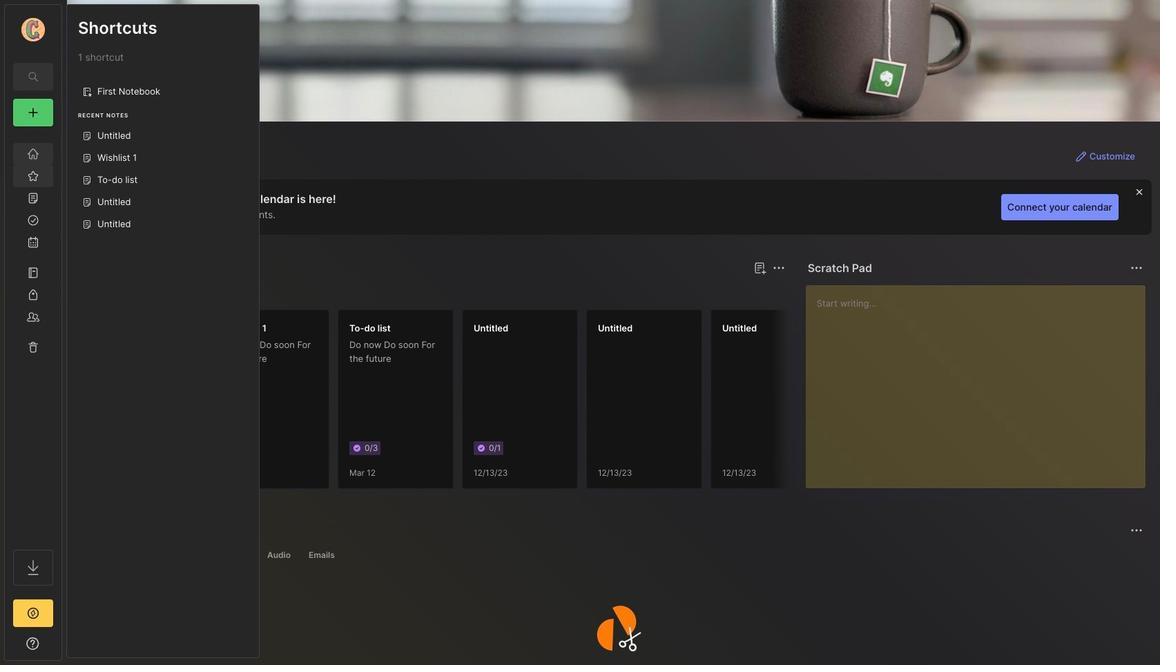 Task type: vqa. For each thing, say whether or not it's contained in the screenshot.
Upgrade icon
yes



Task type: describe. For each thing, give the bounding box(es) containing it.
edit search image
[[25, 68, 41, 85]]

tree inside the main "element"
[[5, 135, 61, 538]]

main element
[[0, 0, 66, 665]]

account image
[[21, 18, 45, 41]]

Account field
[[5, 16, 61, 44]]

click to expand image
[[60, 640, 71, 656]]

Start writing… text field
[[817, 285, 1146, 477]]



Task type: locate. For each thing, give the bounding box(es) containing it.
WHAT'S NEW field
[[5, 633, 61, 655]]

row group
[[89, 310, 1084, 498]]

home image
[[26, 147, 40, 161]]

upgrade image
[[25, 605, 41, 622]]

tree
[[5, 135, 61, 538]]

tab
[[138, 285, 194, 301], [92, 547, 145, 564], [197, 547, 256, 564], [261, 547, 297, 564], [303, 547, 341, 564]]

tab list
[[92, 547, 1142, 564]]



